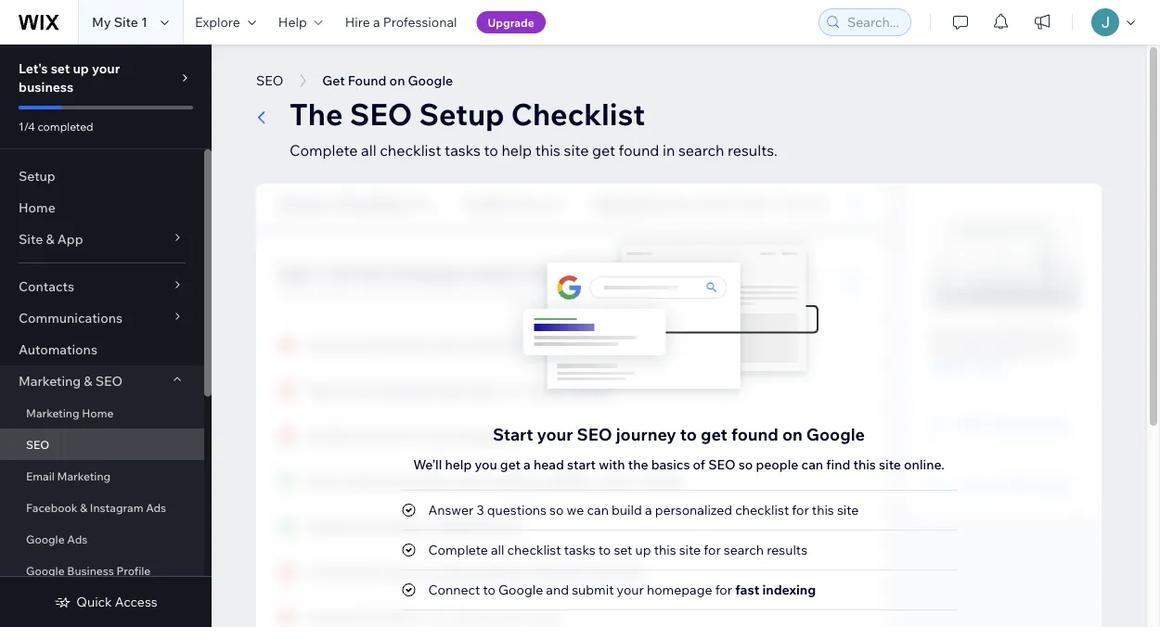 Task type: locate. For each thing, give the bounding box(es) containing it.
seo up email
[[26, 438, 49, 451]]

head
[[534, 457, 564, 473]]

0 vertical spatial get
[[322, 72, 345, 89]]

hire
[[345, 14, 370, 30], [957, 478, 982, 494]]

1 horizontal spatial search
[[701, 196, 737, 210]]

my site 1
[[92, 14, 147, 30]]

seo right the an
[[1003, 478, 1030, 494]]

name up step 1: get the homepage ready for google search "heading"
[[462, 196, 493, 210]]

site & app
[[19, 231, 83, 247]]

search right in
[[678, 141, 724, 160]]

seo up helps
[[1007, 326, 1034, 342]]

3 : from the left
[[647, 196, 650, 210]]

the right 1:
[[360, 264, 383, 282]]

hire for hire an seo expert
[[957, 478, 982, 494]]

for up completing in the left of the page
[[510, 264, 530, 282]]

1 horizontal spatial name
[[462, 196, 493, 210]]

1 vertical spatial can
[[587, 502, 609, 518]]

the inside step 1: get the homepage ready for google search help get this site found online by completing these essential tasks.
[[360, 264, 383, 282]]

email marketing
[[26, 469, 111, 483]]

so left people
[[738, 457, 753, 473]]

1 horizontal spatial location
[[564, 196, 609, 210]]

get right you
[[500, 457, 521, 473]]

2 horizontal spatial your
[[617, 582, 644, 598]]

site inside the site & app popup button
[[19, 231, 43, 247]]

up up business on the top of the page
[[73, 60, 89, 77]]

google down google ads
[[26, 564, 65, 578]]

up
[[73, 60, 89, 77], [635, 542, 651, 558]]

this
[[535, 141, 561, 160], [333, 284, 355, 300], [1024, 342, 1046, 359], [853, 457, 876, 473], [812, 502, 834, 518], [654, 542, 676, 558]]

0 horizontal spatial your
[[92, 60, 120, 77]]

1 horizontal spatial site
[[114, 14, 138, 30]]

1 horizontal spatial tasks
[[564, 542, 595, 558]]

2 vertical spatial the
[[628, 457, 648, 473]]

search left 1,
[[701, 196, 737, 210]]

1 horizontal spatial all
[[491, 542, 504, 558]]

hire left the an
[[957, 478, 982, 494]]

2 horizontal spatial a
[[645, 502, 652, 518]]

to inside the seo setup checklist complete all checklist tasks to help this site get found in search results.
[[484, 141, 498, 160]]

all up brand at the top
[[361, 141, 376, 160]]

business down the seo setup checklist complete all checklist tasks to help this site get found in search results.
[[515, 196, 561, 210]]

0 horizontal spatial tasks
[[445, 141, 481, 160]]

seo left learning
[[957, 416, 984, 432]]

2 horizontal spatial found
[[731, 424, 778, 445]]

ads
[[146, 501, 166, 515], [67, 532, 88, 546]]

help inside button
[[278, 14, 307, 30]]

0 vertical spatial complete
[[290, 141, 358, 160]]

found left in
[[619, 141, 659, 160]]

watch video link
[[929, 359, 1007, 376]]

search left 2 at the top right of page
[[828, 196, 864, 210]]

help
[[502, 141, 532, 160], [445, 457, 472, 473]]

0 horizontal spatial set
[[51, 60, 70, 77]]

google inside google ads link
[[26, 532, 65, 546]]

1 vertical spatial get
[[330, 264, 356, 282]]

search up essential
[[589, 264, 639, 282]]

0 horizontal spatial so
[[550, 502, 564, 518]]

marketing & seo button
[[0, 366, 204, 397]]

1 horizontal spatial checklist
[[507, 542, 561, 558]]

0 horizontal spatial search
[[589, 264, 639, 282]]

answer 3 questions so we can build a personalized checklist for this site
[[428, 502, 859, 518]]

help button
[[267, 0, 334, 45]]

your up head
[[537, 424, 573, 445]]

a left head
[[524, 457, 531, 473]]

connect
[[428, 582, 480, 598]]

this down or
[[333, 284, 355, 300]]

the
[[360, 264, 383, 282], [984, 326, 1004, 342], [628, 457, 648, 473]]

help
[[278, 14, 307, 30], [278, 284, 307, 300]]

home down marketing & seo dropdown button on the left of the page
[[82, 406, 114, 420]]

with
[[599, 457, 625, 473]]

site up "location : business location"
[[564, 141, 589, 160]]

0 vertical spatial on
[[389, 72, 405, 89]]

to up "location : business location"
[[484, 141, 498, 160]]

1 horizontal spatial up
[[635, 542, 651, 558]]

1 vertical spatial checklist
[[929, 342, 985, 359]]

0 vertical spatial up
[[73, 60, 89, 77]]

upgrade
[[488, 15, 534, 29]]

email marketing link
[[0, 460, 204, 492]]

0 horizontal spatial checklist
[[380, 141, 441, 160]]

1 vertical spatial ads
[[67, 532, 88, 546]]

2 vertical spatial checklist
[[507, 542, 561, 558]]

seo inside the seo setup checklist complete all checklist tasks to help this site get found in search results.
[[350, 95, 412, 133]]

tasks inside the seo setup checklist complete all checklist tasks to help this site get found in search results.
[[445, 141, 481, 160]]

hub
[[1043, 416, 1069, 432]]

completing
[[479, 284, 548, 300]]

marketing inside email marketing link
[[57, 469, 111, 483]]

results.
[[728, 141, 778, 160]]

& right facebook
[[80, 501, 87, 515]]

this left site.
[[1024, 342, 1046, 359]]

1 vertical spatial help
[[445, 457, 472, 473]]

& inside popup button
[[46, 231, 54, 247]]

setup up site.
[[1037, 326, 1074, 342]]

your down my
[[92, 60, 120, 77]]

business inside google business profile link
[[67, 564, 114, 578]]

up inside let's set up your business
[[73, 60, 89, 77]]

0 horizontal spatial homepage
[[386, 264, 462, 282]]

location up these
[[564, 196, 609, 210]]

quick
[[76, 594, 112, 610]]

1 horizontal spatial the
[[628, 457, 648, 473]]

facebook & instagram ads
[[26, 501, 166, 515]]

2 vertical spatial setup
[[1037, 326, 1074, 342]]

google down professional
[[408, 72, 453, 89]]

checklist
[[511, 95, 645, 133], [929, 342, 985, 359]]

google inside get found on google button
[[408, 72, 453, 89]]

2 horizontal spatial setup
[[1037, 326, 1074, 342]]

seo right of
[[708, 457, 736, 473]]

1 horizontal spatial :
[[510, 196, 513, 210]]

1 vertical spatial on
[[782, 424, 803, 445]]

to up submit
[[598, 542, 611, 558]]

checklist up results
[[735, 502, 789, 518]]

ads inside google ads link
[[67, 532, 88, 546]]

marketing up facebook & instagram ads
[[57, 469, 111, 483]]

setup inside setup link
[[19, 168, 55, 184]]

explore
[[195, 14, 240, 30]]

seo down get found on google button
[[350, 95, 412, 133]]

1 horizontal spatial term
[[867, 196, 893, 210]]

1 vertical spatial site
[[19, 231, 43, 247]]

1:12
[[1040, 276, 1063, 292]]

1 vertical spatial homepage
[[647, 582, 712, 598]]

search up fast
[[724, 542, 764, 558]]

checklist inside see how the seo setup checklist helps this site. watch video
[[929, 342, 985, 359]]

marketing home
[[26, 406, 114, 420]]

all down questions
[[491, 542, 504, 558]]

a left professional
[[373, 14, 380, 30]]

0 horizontal spatial home
[[19, 200, 55, 216]]

get inside button
[[322, 72, 345, 89]]

marketing inside marketing & seo dropdown button
[[19, 373, 81, 389]]

0 vertical spatial help
[[502, 141, 532, 160]]

1 : from the left
[[408, 196, 411, 210]]

checklist inside the seo setup checklist complete all checklist tasks to help this site get found in search results.
[[511, 95, 645, 133]]

hire right help button
[[345, 14, 370, 30]]

found left online in the top of the page
[[383, 284, 419, 300]]

site.
[[1049, 342, 1074, 359]]

help down step at the left top of the page
[[278, 284, 307, 300]]

seo inside see how the seo setup checklist helps this site. watch video
[[1007, 326, 1034, 342]]

get down 1:
[[310, 284, 330, 300]]

hire for hire a professional
[[345, 14, 370, 30]]

business right 1,
[[779, 196, 826, 210]]

site & app button
[[0, 224, 204, 255]]

: up step 1: get the homepage ready for google search "heading"
[[510, 196, 513, 210]]

get
[[592, 141, 615, 160], [310, 284, 330, 300], [701, 424, 727, 445], [500, 457, 521, 473]]

google left and
[[498, 582, 543, 598]]

this right find
[[853, 457, 876, 473]]

0 horizontal spatial all
[[361, 141, 376, 160]]

0 vertical spatial setup
[[419, 95, 504, 133]]

site inside step 1: get the homepage ready for google search help get this site found online by completing these essential tasks.
[[358, 284, 380, 300]]

all inside the seo setup checklist complete all checklist tasks to help this site get found in search results.
[[361, 141, 376, 160]]

set up business on the top of the page
[[51, 60, 70, 77]]

we
[[567, 502, 584, 518]]

site down personalized
[[679, 542, 701, 558]]

home inside 'link'
[[82, 406, 114, 420]]

0 horizontal spatial complete
[[290, 141, 358, 160]]

seo down "automations" link
[[95, 373, 123, 389]]

quick access button
[[54, 594, 157, 611]]

fast
[[735, 582, 759, 598]]

&
[[46, 231, 54, 247], [84, 373, 92, 389], [80, 501, 87, 515]]

site
[[564, 141, 589, 160], [358, 284, 380, 300], [879, 457, 901, 473], [837, 502, 859, 518], [679, 542, 701, 558]]

brand
[[342, 196, 374, 210]]

up down answer 3 questions so we can build a personalized checklist for this site
[[635, 542, 651, 558]]

1 term from the left
[[740, 196, 766, 210]]

found inside the seo setup checklist complete all checklist tasks to help this site get found in search results.
[[619, 141, 659, 160]]

for
[[510, 264, 530, 282], [792, 502, 809, 518], [704, 542, 721, 558], [715, 582, 732, 598]]

google up these
[[534, 264, 586, 282]]

1 vertical spatial found
[[383, 284, 419, 300]]

1 horizontal spatial so
[[738, 457, 753, 473]]

helps
[[988, 342, 1021, 359]]

search inside step 1: get the homepage ready for google search help get this site found online by completing these essential tasks.
[[589, 264, 639, 282]]

0 horizontal spatial up
[[73, 60, 89, 77]]

site left 'app'
[[19, 231, 43, 247]]

0 horizontal spatial name
[[377, 196, 408, 210]]

let's
[[19, 60, 48, 77]]

home link
[[0, 192, 204, 224]]

search
[[701, 196, 737, 210], [828, 196, 864, 210], [589, 264, 639, 282]]

your right submit
[[617, 582, 644, 598]]

1 location from the left
[[464, 196, 510, 210]]

the right the with
[[628, 457, 648, 473]]

1 name from the left
[[377, 196, 408, 210]]

0 horizontal spatial help
[[445, 457, 472, 473]]

0 horizontal spatial term
[[740, 196, 766, 210]]

found up people
[[731, 424, 778, 445]]

term left 1,
[[740, 196, 766, 210]]

1 vertical spatial set
[[614, 542, 632, 558]]

homepage left fast
[[647, 582, 712, 598]]

watch
[[929, 359, 968, 375]]

seo inside dropdown button
[[95, 373, 123, 389]]

0 vertical spatial found
[[619, 141, 659, 160]]

site left 1 on the left top of the page
[[114, 14, 138, 30]]

get found on google
[[322, 72, 453, 89]]

0 vertical spatial your
[[92, 60, 120, 77]]

0 vertical spatial marketing
[[19, 373, 81, 389]]

0 horizontal spatial the
[[360, 264, 383, 282]]

on right found
[[389, 72, 405, 89]]

setup down 1/4
[[19, 168, 55, 184]]

or
[[328, 196, 340, 210]]

1 horizontal spatial found
[[619, 141, 659, 160]]

site left online. at the right bottom of page
[[879, 457, 901, 473]]

0 vertical spatial checklist
[[511, 95, 645, 133]]

found
[[619, 141, 659, 160], [383, 284, 419, 300], [731, 424, 778, 445]]

1 horizontal spatial a
[[524, 457, 531, 473]]

can right the we
[[587, 502, 609, 518]]

complete inside the seo setup checklist complete all checklist tasks to help this site get found in search results.
[[290, 141, 358, 160]]

1 horizontal spatial help
[[502, 141, 532, 160]]

& inside dropdown button
[[84, 373, 92, 389]]

setup down get found on google button
[[419, 95, 504, 133]]

0 horizontal spatial site
[[19, 231, 43, 247]]

site
[[114, 14, 138, 30], [19, 231, 43, 247]]

for down personalized
[[704, 542, 721, 558]]

get right 1:
[[330, 264, 356, 282]]

1 horizontal spatial setup
[[419, 95, 504, 133]]

found for the
[[383, 284, 419, 300]]

1 vertical spatial &
[[84, 373, 92, 389]]

complete up the connect
[[428, 542, 488, 558]]

1 vertical spatial marketing
[[26, 406, 79, 420]]

0 vertical spatial the
[[360, 264, 383, 282]]

seo link
[[0, 429, 204, 460]]

this inside step 1: get the homepage ready for google search help get this site found online by completing these essential tasks.
[[333, 284, 355, 300]]

& down "automations" link
[[84, 373, 92, 389]]

marketing for marketing home
[[26, 406, 79, 420]]

1 vertical spatial help
[[278, 284, 307, 300]]

0 vertical spatial search
[[678, 141, 724, 160]]

checklist down questions
[[507, 542, 561, 558]]

to
[[484, 141, 498, 160], [680, 424, 697, 445], [598, 542, 611, 558], [483, 582, 496, 598]]

0 vertical spatial checklist
[[380, 141, 441, 160]]

2 vertical spatial &
[[80, 501, 87, 515]]

home
[[19, 200, 55, 216], [82, 406, 114, 420]]

: right brand at the top
[[408, 196, 411, 210]]

checklist inside the seo setup checklist complete all checklist tasks to help this site get found in search results.
[[380, 141, 441, 160]]

search
[[678, 141, 724, 160], [724, 542, 764, 558]]

: up tasks.
[[647, 196, 650, 210]]

contacts button
[[0, 271, 204, 303]]

1 vertical spatial hire
[[957, 478, 982, 494]]

0 horizontal spatial :
[[408, 196, 411, 210]]

marketing down marketing & seo
[[26, 406, 79, 420]]

start your seo journey to get found on google
[[493, 424, 865, 445]]

by
[[461, 284, 476, 300]]

help up seo button
[[278, 14, 307, 30]]

homepage inside step 1: get the homepage ready for google search help get this site found online by completing these essential tasks.
[[386, 264, 462, 282]]

found inside step 1: get the homepage ready for google search help get this site found online by completing these essential tasks.
[[383, 284, 419, 300]]

setup
[[419, 95, 504, 133], [19, 168, 55, 184], [1037, 326, 1074, 342]]

location up ready
[[464, 196, 510, 210]]

1 vertical spatial setup
[[19, 168, 55, 184]]

keywords : business search term 1, business search term 2
[[594, 196, 902, 210]]

see
[[929, 326, 953, 342]]

marketing inside marketing home 'link'
[[26, 406, 79, 420]]

site inside the seo setup checklist complete all checklist tasks to help this site get found in search results.
[[564, 141, 589, 160]]

set
[[51, 60, 70, 77], [614, 542, 632, 558]]

help inside step 1: get the homepage ready for google search help get this site found online by completing these essential tasks.
[[278, 284, 307, 300]]

0 vertical spatial help
[[278, 14, 307, 30]]

0 horizontal spatial on
[[389, 72, 405, 89]]

1,
[[769, 196, 777, 210]]

0 horizontal spatial setup
[[19, 168, 55, 184]]

location : business location
[[464, 196, 609, 210]]

0 horizontal spatial a
[[373, 14, 380, 30]]

1 horizontal spatial ads
[[146, 501, 166, 515]]

complete down the
[[290, 141, 358, 160]]

hire a professional
[[345, 14, 457, 30]]

1 vertical spatial complete
[[428, 542, 488, 558]]

1 horizontal spatial checklist
[[929, 342, 985, 359]]

video
[[971, 359, 1007, 375]]

1 horizontal spatial home
[[82, 406, 114, 420]]

instagram
[[90, 501, 143, 515]]

help left you
[[445, 457, 472, 473]]

1 horizontal spatial complete
[[428, 542, 488, 558]]

help up "location : business location"
[[502, 141, 532, 160]]

0 vertical spatial set
[[51, 60, 70, 77]]

on inside button
[[389, 72, 405, 89]]

0 vertical spatial can
[[801, 457, 823, 473]]

business up quick
[[67, 564, 114, 578]]

automations link
[[0, 334, 204, 366]]

so left the we
[[550, 502, 564, 518]]

home up site & app on the top left of page
[[19, 200, 55, 216]]

1 vertical spatial the
[[984, 326, 1004, 342]]

can left find
[[801, 457, 823, 473]]

checklist up business or brand name : business name
[[380, 141, 441, 160]]

google down facebook
[[26, 532, 65, 546]]

0 vertical spatial all
[[361, 141, 376, 160]]

help inside the seo setup checklist complete all checklist tasks to help this site get found in search results.
[[502, 141, 532, 160]]

1 vertical spatial home
[[82, 406, 114, 420]]

how
[[956, 326, 981, 342]]

2 horizontal spatial :
[[647, 196, 650, 210]]

a right build at the bottom of the page
[[645, 502, 652, 518]]

setup inside see how the seo setup checklist helps this site. watch video
[[1037, 326, 1074, 342]]

0 vertical spatial a
[[373, 14, 380, 30]]

0 vertical spatial tasks
[[445, 141, 481, 160]]

0 vertical spatial home
[[19, 200, 55, 216]]

2 vertical spatial marketing
[[57, 469, 111, 483]]

0 vertical spatial homepage
[[386, 264, 462, 282]]

name right brand at the top
[[377, 196, 408, 210]]

set up connect to google and submit your homepage for fast indexing
[[614, 542, 632, 558]]

2 : from the left
[[510, 196, 513, 210]]

answer
[[428, 502, 474, 518]]

a
[[373, 14, 380, 30], [524, 457, 531, 473], [645, 502, 652, 518]]

get left found
[[322, 72, 345, 89]]

essential
[[588, 284, 642, 300]]

tasks up "location : business location"
[[445, 141, 481, 160]]

ads up google business profile
[[67, 532, 88, 546]]

get inside step 1: get the homepage ready for google search help get this site found online by completing these essential tasks.
[[310, 284, 330, 300]]

google inside step 1: get the homepage ready for google search help get this site found online by completing these essential tasks.
[[534, 264, 586, 282]]

this down find
[[812, 502, 834, 518]]

an
[[985, 478, 1000, 494]]

get
[[322, 72, 345, 89], [330, 264, 356, 282]]

this inside the seo setup checklist complete all checklist tasks to help this site get found in search results.
[[535, 141, 561, 160]]

1:12 button
[[929, 212, 1079, 309]]

site left online in the top of the page
[[358, 284, 380, 300]]

the inside see how the seo setup checklist helps this site. watch video
[[984, 326, 1004, 342]]

indexing
[[762, 582, 816, 598]]

0 vertical spatial &
[[46, 231, 54, 247]]

on up people
[[782, 424, 803, 445]]

automations
[[19, 342, 97, 358]]



Task type: vqa. For each thing, say whether or not it's contained in the screenshot.
the homepage to the top
yes



Task type: describe. For each thing, give the bounding box(es) containing it.
business down in
[[652, 196, 699, 210]]

start
[[567, 457, 596, 473]]

2 name from the left
[[462, 196, 493, 210]]

keywords
[[594, 196, 647, 210]]

3
[[476, 502, 484, 518]]

submit
[[572, 582, 614, 598]]

we'll help you get a head start with the basics of seo so people can find this site online.
[[413, 457, 945, 473]]

: for keywords
[[647, 196, 650, 210]]

step 1: get the homepage ready for google search heading
[[278, 262, 679, 284]]

2
[[896, 196, 902, 210]]

& for facebook
[[80, 501, 87, 515]]

your inside let's set up your business
[[92, 60, 120, 77]]

complete all checklist tasks to set up this site for search results
[[428, 542, 807, 558]]

business left or
[[278, 196, 326, 210]]

google up find
[[806, 424, 865, 445]]

1 vertical spatial your
[[537, 424, 573, 445]]

2 horizontal spatial checklist
[[735, 502, 789, 518]]

seo learning hub link
[[957, 416, 1069, 432]]

1 vertical spatial a
[[524, 457, 531, 473]]

seo up start
[[577, 424, 612, 445]]

upgrade button
[[477, 11, 545, 33]]

: for location
[[510, 196, 513, 210]]

setup link
[[0, 161, 204, 192]]

these
[[551, 284, 585, 300]]

0 horizontal spatial can
[[587, 502, 609, 518]]

profile
[[116, 564, 151, 578]]

contacts
[[19, 278, 74, 295]]

set inside let's set up your business
[[51, 60, 70, 77]]

and
[[546, 582, 569, 598]]

2 location from the left
[[564, 196, 609, 210]]

1 vertical spatial so
[[550, 502, 564, 518]]

1
[[141, 14, 147, 30]]

google ads
[[26, 532, 88, 546]]

my
[[92, 14, 111, 30]]

found for checklist
[[619, 141, 659, 160]]

search inside the seo setup checklist complete all checklist tasks to help this site get found in search results.
[[678, 141, 724, 160]]

people
[[756, 457, 799, 473]]

google inside google business profile link
[[26, 564, 65, 578]]

the
[[290, 95, 343, 133]]

& for site
[[46, 231, 54, 247]]

professional
[[383, 14, 457, 30]]

we'll
[[413, 457, 442, 473]]

journey
[[616, 424, 676, 445]]

results
[[767, 542, 807, 558]]

connect to google and submit your homepage for fast indexing
[[428, 582, 816, 598]]

for left fast
[[715, 582, 732, 598]]

app
[[57, 231, 83, 247]]

get inside the seo setup checklist complete all checklist tasks to help this site get found in search results.
[[592, 141, 615, 160]]

step
[[278, 264, 312, 282]]

marketing for marketing & seo
[[19, 373, 81, 389]]

hire an seo expert
[[957, 478, 1072, 494]]

get up of
[[701, 424, 727, 445]]

ready
[[466, 264, 506, 282]]

1 horizontal spatial set
[[614, 542, 632, 558]]

find
[[826, 457, 850, 473]]

site down find
[[837, 502, 859, 518]]

get inside step 1: get the homepage ready for google search help get this site found online by completing these essential tasks.
[[330, 264, 356, 282]]

found
[[348, 72, 386, 89]]

marketing & seo
[[19, 373, 123, 389]]

1 horizontal spatial on
[[782, 424, 803, 445]]

google ads link
[[0, 523, 204, 555]]

this inside see how the seo setup checklist helps this site. watch video
[[1024, 342, 1046, 359]]

2 term from the left
[[867, 196, 893, 210]]

let's set up your business
[[19, 60, 120, 95]]

google business profile link
[[0, 555, 204, 587]]

sidebar element
[[0, 45, 212, 627]]

basics
[[651, 457, 690, 473]]

1 horizontal spatial homepage
[[647, 582, 712, 598]]

2 horizontal spatial search
[[828, 196, 864, 210]]

ic google image
[[429, 610, 560, 626]]

0 vertical spatial so
[[738, 457, 753, 473]]

1 vertical spatial search
[[724, 542, 764, 558]]

for up results
[[792, 502, 809, 518]]

email
[[26, 469, 55, 483]]

to up ic google 'image'
[[483, 582, 496, 598]]

business right brand at the top
[[413, 196, 460, 210]]

1/4 completed
[[19, 119, 93, 133]]

& for marketing
[[84, 373, 92, 389]]

google business profile
[[26, 564, 151, 578]]

to up 'we'll help you get a head start with the basics of seo so people can find this site online.'
[[680, 424, 697, 445]]

questions
[[487, 502, 547, 518]]

1 vertical spatial tasks
[[564, 542, 595, 558]]

quick access
[[76, 594, 157, 610]]

step 1: get the homepage ready for google search help get this site found online by completing these essential tasks.
[[278, 264, 679, 300]]

communications button
[[0, 303, 204, 334]]

this down answer 3 questions so we can build a personalized checklist for this site
[[654, 542, 676, 558]]

1 vertical spatial up
[[635, 542, 651, 558]]

see how the seo setup checklist helps this site. watch video
[[929, 326, 1074, 375]]

get found on google button
[[313, 67, 462, 95]]

access
[[115, 594, 157, 610]]

tasks.
[[645, 284, 679, 300]]

you
[[475, 457, 497, 473]]

completed
[[38, 119, 93, 133]]

hire a professional link
[[334, 0, 468, 45]]

ads inside facebook & instagram ads link
[[146, 501, 166, 515]]

expert
[[1033, 478, 1072, 494]]

seo inside button
[[256, 72, 283, 89]]

for inside step 1: get the homepage ready for google search help get this site found online by completing these essential tasks.
[[510, 264, 530, 282]]

setup inside the seo setup checklist complete all checklist tasks to help this site get found in search results.
[[419, 95, 504, 133]]

0 vertical spatial site
[[114, 14, 138, 30]]

1 vertical spatial all
[[491, 542, 504, 558]]

seo learning hub
[[957, 416, 1069, 432]]

2/7
[[799, 274, 817, 288]]

the seo setup checklist complete all checklist tasks to help this site get found in search results.
[[290, 95, 778, 160]]

1:
[[315, 264, 327, 282]]

a inside hire a professional link
[[373, 14, 380, 30]]

of
[[693, 457, 705, 473]]

marketing home link
[[0, 397, 204, 429]]

1/4
[[19, 119, 35, 133]]

facebook & instagram ads link
[[0, 492, 204, 523]]

2 vertical spatial a
[[645, 502, 652, 518]]

business
[[19, 79, 73, 95]]

facebook
[[26, 501, 78, 515]]

Search... field
[[842, 9, 905, 35]]

in
[[663, 141, 675, 160]]

online.
[[904, 457, 945, 473]]

communications
[[19, 310, 123, 326]]



